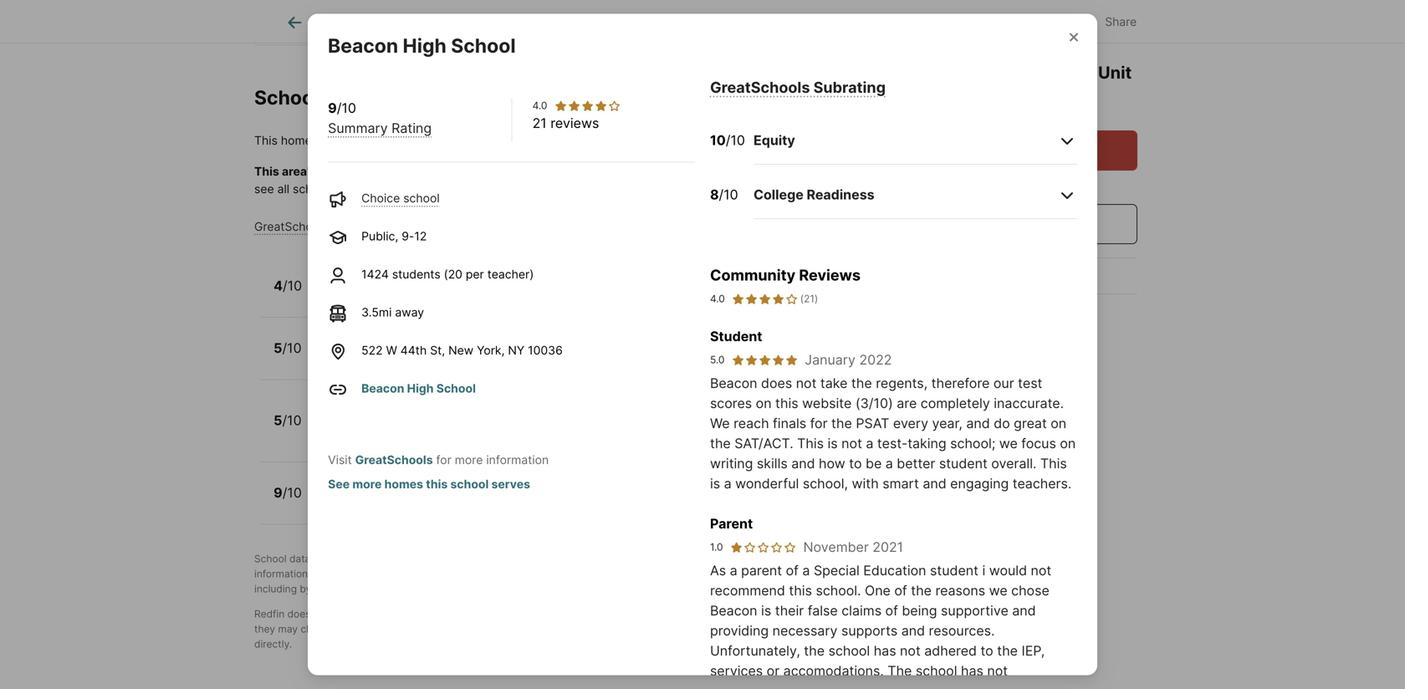 Task type: describe. For each thing, give the bounding box(es) containing it.
the inside first step, and conduct their own investigation to determine their desired schools or school districts, including by contacting and visiting the schools themselves.
[[425, 583, 440, 595]]

greatschools summary rating link
[[254, 219, 423, 234]]

homes
[[385, 477, 423, 491]]

a inside school service boundaries are intended to be used as a reference only; they may change and are not
[[774, 608, 780, 620]]

ratings
[[331, 568, 364, 580]]

school;
[[950, 435, 996, 452]]

9 for 9 /10
[[274, 485, 282, 501]]

/10 left see
[[282, 485, 302, 501]]

5.0
[[710, 354, 725, 366]]

community
[[710, 266, 796, 284]]

the inside please check the school district website to see all schools serving this home.
[[690, 164, 708, 178]]

beacon up 9 /10 summary rating
[[328, 34, 398, 57]]

message
[[1014, 216, 1073, 232]]

and left how
[[792, 455, 815, 472]]

being
[[902, 603, 937, 619]]

how
[[819, 455, 846, 472]]

arts
[[320, 415, 349, 431]]

this down visit greatschools for more information
[[426, 477, 448, 491]]

4 /10
[[274, 278, 302, 294]]

0 horizontal spatial their
[[499, 568, 521, 580]]

this inside please check the school district website to see all schools serving this home.
[[383, 182, 403, 196]]

supportive
[[941, 603, 1009, 619]]

rating 1.0 out of 5 element
[[730, 541, 797, 554]]

1 tab from the left
[[376, 3, 489, 43]]

2 tab from the left
[[489, 3, 608, 43]]

redfin inside , a nonprofit organization. redfin recommends buyers and renters use greatschools information and ratings as a
[[571, 553, 601, 565]]

manhattan
[[432, 270, 503, 287]]

college readiness button
[[754, 171, 1077, 219]]

providing
[[710, 623, 769, 639]]

the left iep,
[[997, 643, 1018, 659]]

new inside beacon high school dialog
[[448, 343, 474, 358]]

choice school
[[362, 191, 440, 205]]

of down education
[[895, 583, 907, 599]]

secondary inside frederick douglas academy ii secondary school public, 6-12 • nearby school • 0.1mi
[[518, 333, 589, 349]]

based
[[455, 164, 490, 178]]

we inside beacon does not take the regents, therefore our test scores on this website (3/10) are completely inaccurate. we reach finals for the psat every year, and do great on the sat/act. this is not a test-taking school; we focus on writing skills and how to be a better student overall. this is a wonderful school, with smart and engaging teachers.
[[999, 435, 1018, 452]]

the up (3/10)
[[852, 375, 872, 391]]

school down this area's enrollment policy is not based solely on geography.
[[403, 191, 440, 205]]

college
[[754, 187, 804, 203]]

1 horizontal spatial their
[[673, 568, 694, 580]]

greatschools up homes
[[355, 453, 433, 467]]

on up focus at the bottom right of the page
[[1051, 415, 1067, 432]]

of left (20
[[416, 270, 429, 287]]

a left the 'first'
[[381, 568, 386, 580]]

school down the 'service'
[[571, 623, 602, 635]]

redfin does not endorse or guarantee this information.
[[254, 608, 514, 620]]

used
[[735, 608, 758, 620]]

this up see
[[254, 164, 279, 178]]

1 horizontal spatial 4.0
[[710, 293, 725, 305]]

this up teachers.
[[1041, 455, 1067, 472]]

district
[[696, 133, 735, 147]]

522 w 44th st, new york, ny 10036
[[362, 343, 563, 358]]

greatschools up . at the top of the page
[[710, 78, 810, 97]]

9 for 9 /10 summary rating
[[328, 100, 337, 116]]

choice school link
[[362, 191, 440, 205]]

see
[[328, 477, 350, 491]]

office
[[484, 133, 520, 147]]

a left the tour
[[1030, 142, 1037, 159]]

a left special
[[803, 563, 810, 579]]

ii
[[507, 333, 515, 349]]

greatschools link
[[355, 453, 433, 467]]

to inside guaranteed to be accurate. to verify school enrollment eligibility, contact the school district directly.
[[453, 623, 462, 635]]

home.
[[406, 182, 440, 196]]

3 tab from the left
[[608, 3, 713, 43]]

a right send
[[1003, 216, 1011, 232]]

district inside please check the school district website to see all schools serving this home.
[[751, 164, 790, 178]]

2 vertical spatial beacon high school
[[320, 477, 451, 494]]

inaccurate.
[[994, 395, 1064, 412]]

check
[[654, 164, 687, 178]]

beacon high school for beacon high school link
[[362, 381, 476, 396]]

reach
[[734, 415, 769, 432]]

sat/act.
[[735, 435, 794, 452]]

/10 left stem
[[283, 278, 302, 294]]

school service boundaries are intended to be used as a reference only; they may change and are not
[[254, 608, 854, 635]]

enrollment inside guaranteed to be accurate. to verify school enrollment eligibility, contact the school district directly.
[[605, 623, 655, 635]]

and up contacting
[[311, 568, 329, 580]]

522
[[362, 343, 383, 358]]

an
[[779, 683, 795, 689]]

chancellor's
[[410, 133, 482, 147]]

beacon inside as a parent of a special education student i would not recommend this school. one of the reasons we chose beacon is their false claims of being supportive and providing necessary supports and resources. unfortunately, the school has not adhered to the iep, services or accomodations. the school has not scheduled an iep meeting or done any assess
[[710, 603, 757, 619]]

1 5 from the top
[[274, 340, 282, 356]]

greatschools up step,
[[383, 553, 447, 565]]

of right use
[[786, 563, 799, 579]]

.
[[757, 133, 760, 147]]

does for redfin
[[287, 608, 311, 620]]

student
[[710, 328, 762, 345]]

is up home.
[[421, 164, 430, 178]]

visual
[[663, 395, 704, 411]]

3.5mi away
[[362, 305, 424, 320]]

school down visit greatschools for more information
[[450, 477, 489, 491]]

public, inside beacon high school dialog
[[362, 229, 398, 243]]

school inside frederick douglas academy ii secondary school public, 6-12 • nearby school • 0.1mi
[[443, 351, 479, 365]]

secondary inside wadleigh secondary school for the performing and visual arts
[[385, 395, 456, 411]]

guarantee
[[386, 608, 434, 620]]

this inside beacon does not take the regents, therefore our test scores on this website (3/10) are completely inaccurate. we reach finals for the psat every year, and do great on the sat/act. this is not a test-taking school; we focus on writing skills and how to be a better student overall. this is a wonderful school, with smart and engaging teachers.
[[775, 395, 799, 412]]

is inside as a parent of a special education student i would not recommend this school. one of the reasons we chose beacon is their false claims of being supportive and providing necessary supports and resources. unfortunately, the school has not adhered to the iep, services or accomodations. the school has not scheduled an iep meeting or done any assess
[[761, 603, 771, 619]]

school.
[[816, 583, 861, 599]]

i
[[982, 563, 986, 579]]

we inside as a parent of a special education student i would not recommend this school. one of the reasons we chose beacon is their false claims of being supportive and providing necessary supports and resources. unfortunately, the school has not adhered to the iep, services or accomodations. the school has not scheduled an iep meeting or done any assess
[[989, 583, 1008, 599]]

to inside school service boundaries are intended to be used as a reference only; they may change and are not
[[707, 608, 717, 620]]

conduct
[[458, 568, 496, 580]]

equity button
[[754, 117, 1077, 165]]

january
[[805, 352, 856, 368]]

see more homes this school serves
[[328, 477, 530, 491]]

to inside please check the school district website to see all schools serving this home.
[[840, 164, 851, 178]]

beacon high school link
[[362, 381, 476, 396]]

as
[[710, 563, 726, 579]]

iep
[[799, 683, 819, 689]]

not up home.
[[433, 164, 452, 178]]

the up "being"
[[911, 583, 932, 599]]

districts,
[[821, 568, 862, 580]]

not left take
[[796, 375, 817, 391]]

beacon down "visit"
[[320, 477, 370, 494]]

/10 left frederick
[[282, 340, 302, 356]]

and down ,
[[437, 568, 455, 580]]

a down 'test-'
[[886, 455, 893, 472]]

taking
[[908, 435, 947, 452]]

(21)
[[800, 293, 818, 305]]

york,
[[477, 343, 505, 358]]

high for beacon high school element at the left top of page
[[403, 34, 447, 57]]

not down resources.
[[987, 663, 1008, 679]]

great
[[1014, 415, 1047, 432]]

of down one
[[885, 603, 898, 619]]

guaranteed to be accurate. to verify school enrollment eligibility, contact the school district directly.
[[254, 623, 829, 650]]

the down necessary
[[804, 643, 825, 659]]

st
[[1077, 62, 1095, 83]]

not up the change
[[314, 608, 329, 620]]

the inside guaranteed to be accurate. to verify school enrollment eligibility, contact the school district directly.
[[744, 623, 759, 635]]

0 horizontal spatial more
[[352, 477, 382, 491]]

send a message button
[[903, 204, 1138, 244]]

4
[[274, 278, 283, 294]]

douglas
[[386, 333, 439, 349]]

this up guaranteed
[[437, 608, 454, 620]]

parent
[[741, 563, 782, 579]]

and up the "desired"
[[704, 553, 721, 565]]

or up an
[[767, 663, 780, 679]]

/10 left 3 at the right top of the page
[[726, 132, 745, 148]]

or down the
[[877, 683, 890, 689]]

is down writing
[[710, 476, 720, 492]]

1 vertical spatial summary
[[332, 219, 384, 234]]

information.
[[457, 608, 514, 620]]

and up 'redfin does not endorse or guarantee this information.' at the left of the page
[[367, 583, 385, 595]]

this left the home
[[254, 133, 278, 147]]

0 horizontal spatial has
[[874, 643, 896, 659]]

257
[[972, 62, 1004, 83]]

readiness
[[807, 187, 875, 203]]

0 horizontal spatial rating 4.0 out of 5 element
[[554, 99, 621, 112]]

reviews
[[799, 266, 861, 284]]

geography.
[[547, 164, 611, 178]]

greatschools down the all
[[254, 219, 329, 234]]

services
[[710, 663, 763, 679]]

0 vertical spatial 4.0
[[533, 100, 547, 112]]

beacon inside beacon does not take the regents, therefore our test scores on this website (3/10) are completely inaccurate. we reach finals for the psat every year, and do great on the sat/act. this is not a test-taking school; we focus on writing skills and how to be a better student overall. this is a wonderful school, with smart and engaging teachers.
[[710, 375, 757, 391]]

/10 left arts
[[282, 412, 302, 429]]

teacher)
[[487, 267, 534, 281]]

this down the finals on the bottom of the page
[[797, 435, 824, 452]]

or inside first step, and conduct their own investigation to determine their desired schools or school districts, including by contacting and visiting the schools themselves.
[[775, 568, 784, 580]]

school up any
[[916, 663, 957, 679]]

accurate.
[[480, 623, 524, 635]]

9 /10 summary rating
[[328, 100, 432, 136]]

new york city geographic district # 3 .
[[547, 133, 760, 147]]

and up the school;
[[966, 415, 990, 432]]

/10 left college
[[719, 187, 738, 203]]

they
[[254, 623, 275, 635]]

summary rating link
[[328, 120, 432, 136]]

academy
[[442, 333, 504, 349]]

intended
[[663, 608, 704, 620]]

website inside beacon does not take the regents, therefore our test scores on this website (3/10) are completely inaccurate. we reach finals for the psat every year, and do great on the sat/act. this is not a test-taking school; we focus on writing skills and how to be a better student overall. this is a wonderful school, with smart and engaging teachers.
[[802, 395, 852, 412]]

nyc chancellor's office link
[[385, 133, 520, 147]]

request a tour
[[973, 142, 1067, 159]]

is up how
[[828, 435, 838, 452]]

2 • from the left
[[482, 351, 489, 365]]

finals
[[773, 415, 807, 432]]

and down chose
[[1012, 603, 1036, 619]]

a down writing
[[724, 476, 732, 492]]

nyc chancellor's office
[[385, 133, 520, 147]]

0.1mi
[[492, 351, 520, 365]]

on right focus at the bottom right of the page
[[1060, 435, 1076, 452]]

students
[[392, 267, 441, 281]]

and down better
[[923, 476, 947, 492]]

0 vertical spatial by
[[368, 553, 380, 565]]

frederick douglas academy ii secondary school public, 6-12 • nearby school • 0.1mi
[[320, 333, 637, 365]]

the left nyc
[[364, 133, 382, 147]]

wadleigh
[[320, 395, 382, 411]]

1 vertical spatial rating 4.0 out of 5 element
[[732, 292, 799, 307]]

serving
[[339, 182, 379, 196]]

12 inside frederick douglas academy ii secondary school public, 6-12 • nearby school • 0.1mi
[[373, 351, 386, 365]]

not up chose
[[1031, 563, 1052, 579]]

within
[[327, 133, 361, 147]]

desired
[[697, 568, 733, 580]]

2 horizontal spatial schools
[[735, 568, 772, 580]]

10 /10
[[710, 132, 745, 148]]

3
[[749, 133, 757, 147]]

meeting
[[822, 683, 874, 689]]

the down we
[[710, 435, 731, 452]]



Task type: vqa. For each thing, say whether or not it's contained in the screenshot.
the values
no



Task type: locate. For each thing, give the bounding box(es) containing it.
5 left arts
[[274, 412, 282, 429]]

january 2022
[[805, 352, 892, 368]]

does up may
[[287, 608, 311, 620]]

beacon high school dialog
[[308, 14, 1098, 689]]

the
[[364, 133, 382, 147], [690, 164, 708, 178], [852, 375, 872, 391], [531, 395, 553, 411], [832, 415, 852, 432], [710, 435, 731, 452], [911, 583, 932, 599], [425, 583, 440, 595], [744, 623, 759, 635], [804, 643, 825, 659], [997, 643, 1018, 659]]

on right solely
[[530, 164, 544, 178]]

tab list
[[254, 0, 726, 43]]

resources.
[[929, 623, 995, 639]]

school inside school service boundaries are intended to be used as a reference only; they may change and are not
[[516, 608, 549, 620]]

1 horizontal spatial more
[[455, 453, 483, 467]]

w right 257
[[1007, 62, 1025, 83]]

1 vertical spatial more
[[352, 477, 382, 491]]

1 horizontal spatial w
[[1007, 62, 1025, 83]]

2 horizontal spatial be
[[866, 455, 882, 472]]

0 vertical spatial more
[[455, 453, 483, 467]]

1 horizontal spatial 12
[[414, 229, 427, 243]]

done
[[894, 683, 926, 689]]

not inside school service boundaries are intended to be used as a reference only; they may change and are not
[[377, 623, 393, 635]]

0 vertical spatial high
[[403, 34, 447, 57]]

1 horizontal spatial has
[[961, 663, 984, 679]]

schools up 'recommend'
[[735, 568, 772, 580]]

are inside beacon does not take the regents, therefore our test scores on this website (3/10) are completely inaccurate. we reach finals for the psat every year, and do great on the sat/act. this is not a test-taking school; we focus on writing skills and how to be a better student overall. this is a wonderful school, with smart and engaging teachers.
[[897, 395, 917, 412]]

0 horizontal spatial information
[[254, 568, 308, 580]]

0 horizontal spatial by
[[300, 583, 311, 595]]

beacon down "6-"
[[362, 381, 404, 396]]

please
[[614, 164, 651, 178]]

be up contact
[[720, 608, 732, 620]]

school,
[[803, 476, 848, 492]]

secondary right ii
[[518, 333, 589, 349]]

1 vertical spatial information
[[254, 568, 308, 580]]

0 horizontal spatial new
[[448, 343, 474, 358]]

more right see
[[352, 477, 382, 491]]

their up necessary
[[775, 603, 804, 619]]

school up '8 /10'
[[712, 164, 748, 178]]

public, inside frederick douglas academy ii secondary school public, 6-12 • nearby school • 0.1mi
[[320, 351, 357, 365]]

0 vertical spatial 12
[[414, 229, 427, 243]]

policy
[[383, 164, 418, 178]]

rating
[[392, 120, 432, 136], [388, 219, 423, 234]]

this down the policy
[[383, 182, 403, 196]]

website inside please check the school district website to see all schools serving this home.
[[793, 164, 836, 178]]

request
[[973, 142, 1027, 159]]

12 up 'students'
[[414, 229, 427, 243]]

and down "being"
[[902, 623, 925, 639]]

0 vertical spatial rating
[[392, 120, 432, 136]]

0 horizontal spatial 4.0
[[533, 100, 547, 112]]

summary inside 9 /10 summary rating
[[328, 120, 388, 136]]

0 vertical spatial website
[[793, 164, 836, 178]]

to up contact
[[707, 608, 717, 620]]

21 reviews
[[533, 115, 599, 131]]

ny
[[508, 343, 525, 358]]

5
[[274, 340, 282, 356], [274, 412, 282, 429]]

/10
[[337, 100, 356, 116], [726, 132, 745, 148], [719, 187, 738, 203], [283, 278, 302, 294], [282, 340, 302, 356], [282, 412, 302, 429], [282, 485, 302, 501]]

or right endorse at the bottom left of page
[[373, 608, 383, 620]]

schools down area's
[[293, 182, 335, 196]]

1424 students (20 per teacher)
[[362, 267, 534, 281]]

1 vertical spatial has
[[961, 663, 984, 679]]

1 vertical spatial be
[[720, 608, 732, 620]]

guaranteed
[[395, 623, 450, 635]]

information inside beacon high school dialog
[[486, 453, 549, 467]]

school
[[712, 164, 748, 178], [403, 191, 440, 205], [443, 351, 479, 365], [450, 477, 489, 491], [787, 568, 818, 580], [571, 623, 602, 635], [762, 623, 793, 635], [829, 643, 870, 659], [916, 663, 957, 679]]

0 vertical spatial secondary
[[518, 333, 589, 349]]

public, down frederick
[[320, 351, 357, 365]]

5 down '4'
[[274, 340, 282, 356]]

school inside first step, and conduct their own investigation to determine their desired schools or school districts, including by contacting and visiting the schools themselves.
[[787, 568, 818, 580]]

we up overall.
[[999, 435, 1018, 452]]

rating 4.0 out of 5 element up the reviews
[[554, 99, 621, 112]]

1 horizontal spatial new
[[547, 133, 572, 147]]

and inside school service boundaries are intended to be used as a reference only; they may change and are not
[[339, 623, 356, 635]]

wadleigh secondary school for the performing and visual arts
[[320, 395, 704, 431]]

1 horizontal spatial redfin
[[571, 553, 601, 565]]

school down academy
[[443, 351, 479, 365]]

1 horizontal spatial be
[[720, 608, 732, 620]]

student up reasons
[[930, 563, 979, 579]]

data
[[289, 553, 311, 565]]

secondary down nearby
[[385, 395, 456, 411]]

0 vertical spatial 5
[[274, 340, 282, 356]]

1 vertical spatial new
[[448, 343, 474, 358]]

, a nonprofit organization. redfin recommends buyers and renters use greatschools information and ratings as a
[[254, 553, 844, 580]]

as inside , a nonprofit organization. redfin recommends buyers and renters use greatschools information and ratings as a
[[367, 568, 378, 580]]

/10 inside 9 /10 summary rating
[[337, 100, 356, 116]]

2 5 /10 from the top
[[274, 412, 302, 429]]

wonderful
[[735, 476, 799, 492]]

5 /10
[[274, 340, 302, 356], [274, 412, 302, 429]]

a down psat
[[866, 435, 874, 452]]

nonprofit
[[461, 553, 504, 565]]

2 vertical spatial be
[[465, 623, 477, 635]]

1 horizontal spatial public,
[[362, 229, 398, 243]]

1 vertical spatial high
[[407, 381, 434, 396]]

test
[[1018, 375, 1043, 391]]

redfin up they
[[254, 608, 285, 620]]

we down "would"
[[989, 583, 1008, 599]]

0 vertical spatial public,
[[362, 229, 398, 243]]

overall.
[[992, 455, 1037, 472]]

beacon high school element
[[328, 14, 536, 58]]

first step, and conduct their own investigation to determine their desired schools or school districts, including by contacting and visiting the schools themselves.
[[254, 568, 862, 595]]

5 /10 down 4 /10 in the top of the page
[[274, 340, 302, 356]]

we
[[710, 415, 730, 432]]

0 vertical spatial 9
[[328, 100, 337, 116]]

0 vertical spatial w
[[1007, 62, 1025, 83]]

12
[[414, 229, 427, 243], [373, 351, 386, 365]]

to up with
[[849, 455, 862, 472]]

schools down conduct on the left
[[443, 583, 479, 595]]

1 • from the left
[[389, 351, 396, 365]]

1 vertical spatial 4.0
[[710, 293, 725, 305]]

to down the information.
[[453, 623, 462, 635]]

this up reference
[[789, 583, 812, 599]]

1 horizontal spatial rating 4.0 out of 5 element
[[732, 292, 799, 307]]

1 horizontal spatial does
[[761, 375, 792, 391]]

this area's enrollment policy is not based solely on geography.
[[254, 164, 614, 178]]

do
[[994, 415, 1010, 432]]

0 vertical spatial information
[[486, 453, 549, 467]]

4.0 up student
[[710, 293, 725, 305]]

1 vertical spatial website
[[802, 395, 852, 412]]

on up reach
[[756, 395, 772, 412]]

1 horizontal spatial enrollment
[[605, 623, 655, 635]]

1 vertical spatial redfin
[[254, 608, 285, 620]]

1 vertical spatial we
[[989, 583, 1008, 599]]

0 horizontal spatial enrollment
[[319, 164, 381, 178]]

school left 'districts,'
[[787, 568, 818, 580]]

0 horizontal spatial public,
[[320, 351, 357, 365]]

to up readiness
[[840, 164, 851, 178]]

as right ratings
[[367, 568, 378, 580]]

website up "college readiness"
[[793, 164, 836, 178]]

rating 4.0 out of 5 element
[[554, 99, 621, 112], [732, 292, 799, 307]]

0 horizontal spatial w
[[386, 343, 397, 358]]

nyc
[[385, 133, 407, 147]]

1 vertical spatial 9
[[274, 485, 282, 501]]

0 horizontal spatial district
[[751, 164, 790, 178]]

5 /10 left arts
[[274, 412, 302, 429]]

0 horizontal spatial as
[[367, 568, 378, 580]]

be up with
[[866, 455, 882, 472]]

8 /10
[[710, 187, 738, 203]]

0 horizontal spatial secondary
[[385, 395, 456, 411]]

schools inside please check the school district website to see all schools serving this home.
[[293, 182, 335, 196]]

w inside 257 w 113th st unit 403
[[1007, 62, 1025, 83]]

2 horizontal spatial are
[[897, 395, 917, 412]]

0 vertical spatial does
[[761, 375, 792, 391]]

for right the finals on the bottom of the page
[[810, 415, 828, 432]]

1 vertical spatial schools
[[735, 568, 772, 580]]

the left psat
[[832, 415, 852, 432]]

0 vertical spatial has
[[874, 643, 896, 659]]

education
[[863, 563, 926, 579]]

visit greatschools for more information
[[328, 453, 549, 467]]

1 horizontal spatial information
[[486, 453, 549, 467]]

student inside as a parent of a special education student i would not recommend this school. one of the reasons we chose beacon is their false claims of being supportive and providing necessary supports and resources. unfortunately, the school has not adhered to the iep, services or accomodations. the school has not scheduled an iep meeting or done any assess
[[930, 563, 979, 579]]

1 horizontal spatial secondary
[[518, 333, 589, 349]]

not up how
[[842, 435, 862, 452]]

4.0 up 21
[[533, 100, 547, 112]]

website down take
[[802, 395, 852, 412]]

for
[[507, 395, 528, 411]]

9 inside 9 /10 summary rating
[[328, 100, 337, 116]]

(3/10)
[[856, 395, 893, 412]]

away
[[395, 305, 424, 320]]

0 horizontal spatial 9
[[274, 485, 282, 501]]

this inside as a parent of a special education student i would not recommend this school. one of the reasons we chose beacon is their false claims of being supportive and providing necessary supports and resources. unfortunately, the school has not adhered to the iep, services or accomodations. the school has not scheduled an iep meeting or done any assess
[[789, 583, 812, 599]]

0 vertical spatial district
[[751, 164, 790, 178]]

to down recommends
[[609, 568, 619, 580]]

therefore
[[932, 375, 990, 391]]

0 vertical spatial 5 /10
[[274, 340, 302, 356]]

more
[[455, 453, 483, 467], [352, 477, 382, 491]]

this
[[383, 182, 403, 196], [775, 395, 799, 412], [426, 477, 448, 491], [789, 583, 812, 599], [437, 608, 454, 620]]

reasons
[[936, 583, 986, 599]]

0 horizontal spatial be
[[465, 623, 477, 635]]

their inside as a parent of a special education student i would not recommend this school. one of the reasons we chose beacon is their false claims of being supportive and providing necessary supports and resources. unfortunately, the school has not adhered to the iep, services or accomodations. the school has not scheduled an iep meeting or done any assess
[[775, 603, 804, 619]]

choice
[[362, 191, 400, 205]]

w for 257
[[1007, 62, 1025, 83]]

is right used
[[761, 603, 771, 619]]

serves
[[491, 477, 530, 491]]

school up unfortunately,
[[762, 623, 793, 635]]

request a tour button
[[903, 130, 1138, 171]]

are left intended
[[645, 608, 660, 620]]

schools
[[293, 182, 335, 196], [735, 568, 772, 580], [443, 583, 479, 595]]

for inside beacon does not take the regents, therefore our test scores on this website (3/10) are completely inaccurate. we reach finals for the psat every year, and do great on the sat/act. this is not a test-taking school; we focus on writing skills and how to be a better student overall. this is a wonderful school, with smart and engaging teachers.
[[810, 415, 828, 432]]

be inside guaranteed to be accurate. to verify school enrollment eligibility, contact the school district directly.
[[465, 623, 477, 635]]

renters
[[724, 553, 758, 565]]

w right 522
[[386, 343, 397, 358]]

1 horizontal spatial for
[[810, 415, 828, 432]]

1 horizontal spatial 9
[[328, 100, 337, 116]]

• right 522
[[389, 351, 396, 365]]

0 vertical spatial summary
[[328, 120, 388, 136]]

tab
[[376, 3, 489, 43], [489, 3, 608, 43], [608, 3, 713, 43]]

the inside wadleigh secondary school for the performing and visual arts
[[531, 395, 553, 411]]

8
[[710, 187, 719, 203]]

or
[[775, 568, 784, 580], [373, 608, 383, 620], [767, 663, 780, 679], [877, 683, 890, 689]]

school inside wadleigh secondary school for the performing and visual arts
[[459, 395, 504, 411]]

does inside beacon does not take the regents, therefore our test scores on this website (3/10) are completely inaccurate. we reach finals for the psat every year, and do great on the sat/act. this is not a test-taking school; we focus on writing skills and how to be a better student overall. this is a wonderful school, with smart and engaging teachers.
[[761, 375, 792, 391]]

0 horizontal spatial does
[[287, 608, 311, 620]]

0 horizontal spatial redfin
[[254, 608, 285, 620]]

per
[[466, 267, 484, 281]]

12 inside beacon high school dialog
[[414, 229, 427, 243]]

reviews
[[551, 115, 599, 131]]

0 vertical spatial schools
[[293, 182, 335, 196]]

1 horizontal spatial are
[[645, 608, 660, 620]]

is right the home
[[315, 133, 324, 147]]

1 vertical spatial district
[[796, 623, 829, 635]]

new down '21 reviews'
[[547, 133, 572, 147]]

0 horizontal spatial for
[[436, 453, 452, 467]]

0 horizontal spatial are
[[359, 623, 374, 635]]

a right "as"
[[730, 563, 738, 579]]

1 horizontal spatial by
[[368, 553, 380, 565]]

school inside frederick douglas academy ii secondary school public, 6-12 • nearby school • 0.1mi
[[592, 333, 637, 349]]

district
[[751, 164, 790, 178], [796, 623, 829, 635]]

and
[[633, 395, 660, 411]]

be
[[866, 455, 882, 472], [720, 608, 732, 620], [465, 623, 477, 635]]

schools
[[254, 86, 330, 109]]

to
[[840, 164, 851, 178], [849, 455, 862, 472], [609, 568, 619, 580], [707, 608, 717, 620], [453, 623, 462, 635], [981, 643, 994, 659]]

is right data
[[313, 553, 321, 565]]

1 horizontal spatial schools
[[443, 583, 479, 595]]

as inside school service boundaries are intended to be used as a reference only; they may change and are not
[[761, 608, 771, 620]]

0 horizontal spatial 12
[[373, 351, 386, 365]]

does down rating 5.0 out of 5 element
[[761, 375, 792, 391]]

writing
[[710, 455, 753, 472]]

the down used
[[744, 623, 759, 635]]

rating 4.0 out of 5 element down 'community'
[[732, 292, 799, 307]]

their
[[499, 568, 521, 580], [673, 568, 694, 580], [775, 603, 804, 619]]

as
[[367, 568, 378, 580], [761, 608, 771, 620]]

not down 'redfin does not endorse or guarantee this information.' at the left of the page
[[377, 623, 393, 635]]

beacon up providing
[[710, 603, 757, 619]]

more up see more homes this school serves link
[[455, 453, 483, 467]]

2 vertical spatial high
[[373, 477, 403, 494]]

to inside first step, and conduct their own investigation to determine their desired schools or school districts, including by contacting and visiting the schools themselves.
[[609, 568, 619, 580]]

may
[[278, 623, 298, 635]]

buyers
[[668, 553, 701, 565]]

2021
[[873, 539, 904, 555]]

0 horizontal spatial •
[[389, 351, 396, 365]]

1 vertical spatial 5
[[274, 412, 282, 429]]

0 vertical spatial new
[[547, 133, 572, 147]]

by inside first step, and conduct their own investigation to determine their desired schools or school districts, including by contacting and visiting the schools themselves.
[[300, 583, 311, 595]]

rating inside 9 /10 summary rating
[[392, 120, 432, 136]]

smart
[[883, 476, 919, 492]]

as right used
[[761, 608, 771, 620]]

3.5mi
[[362, 305, 392, 320]]

reference
[[783, 608, 828, 620]]

1 vertical spatial w
[[386, 343, 397, 358]]

1 vertical spatial by
[[300, 583, 311, 595]]

rating 5.0 out of 5 element
[[731, 353, 798, 367]]

and
[[966, 415, 990, 432], [792, 455, 815, 472], [923, 476, 947, 492], [704, 553, 721, 565], [311, 568, 329, 580], [437, 568, 455, 580], [367, 583, 385, 595], [1012, 603, 1036, 619], [902, 623, 925, 639], [339, 623, 356, 635]]

0 vertical spatial beacon high school
[[328, 34, 516, 57]]

skills
[[757, 455, 788, 472]]

1 vertical spatial beacon high school
[[362, 381, 476, 396]]

student inside beacon does not take the regents, therefore our test scores on this website (3/10) are completely inaccurate. we reach finals for the psat every year, and do great on the sat/act. this is not a test-taking school; we focus on writing skills and how to be a better student overall. this is a wonderful school, with smart and engaging teachers.
[[939, 455, 988, 472]]

new
[[547, 133, 572, 147], [448, 343, 474, 358]]

school inside please check the school district website to see all schools serving this home.
[[712, 164, 748, 178]]

our
[[994, 375, 1014, 391]]

high
[[403, 34, 447, 57], [407, 381, 434, 396], [373, 477, 403, 494]]

to inside beacon does not take the regents, therefore our test scores on this website (3/10) are completely inaccurate. we reach finals for the psat every year, and do great on the sat/act. this is not a test-taking school; we focus on writing skills and how to be a better student overall. this is a wonderful school, with smart and engaging teachers.
[[849, 455, 862, 472]]

1 vertical spatial secondary
[[385, 395, 456, 411]]

service
[[552, 608, 586, 620]]

/10 up within
[[337, 100, 356, 116]]

w for 522
[[386, 343, 397, 358]]

stem institute of manhattan
[[320, 270, 503, 287]]

1 5 /10 from the top
[[274, 340, 302, 356]]

greatschools inside , a nonprofit organization. redfin recommends buyers and renters use greatschools information and ratings as a
[[780, 553, 844, 565]]

see
[[254, 182, 274, 196]]

district up college
[[751, 164, 790, 178]]

1 horizontal spatial •
[[482, 351, 489, 365]]

by right including
[[300, 583, 311, 595]]

or down use
[[775, 568, 784, 580]]

institute
[[358, 270, 413, 287]]

first
[[389, 568, 408, 580]]

0 vertical spatial be
[[866, 455, 882, 472]]

w inside beacon high school dialog
[[386, 343, 397, 358]]

beacon high school for beacon high school element at the left top of page
[[328, 34, 516, 57]]

0 vertical spatial are
[[897, 395, 917, 412]]

visiting
[[388, 583, 422, 595]]

high for beacon high school link
[[407, 381, 434, 396]]

1 vertical spatial 5 /10
[[274, 412, 302, 429]]

has up the
[[874, 643, 896, 659]]

1 vertical spatial does
[[287, 608, 311, 620]]

information inside , a nonprofit organization. redfin recommends buyers and renters use greatschools information and ratings as a
[[254, 568, 308, 580]]

be inside beacon does not take the regents, therefore our test scores on this website (3/10) are completely inaccurate. we reach finals for the psat every year, and do great on the sat/act. this is not a test-taking school; we focus on writing skills and how to be a better student overall. this is a wonderful school, with smart and engaging teachers.
[[866, 455, 882, 472]]

this up the finals on the bottom of the page
[[775, 395, 799, 412]]

1 vertical spatial for
[[436, 453, 452, 467]]

1 vertical spatial are
[[645, 608, 660, 620]]

november
[[803, 539, 869, 555]]

for up see more homes this school serves link
[[436, 453, 452, 467]]

12 down frederick
[[373, 351, 386, 365]]

257 w 113th st unit 403
[[903, 62, 1132, 108]]

1 vertical spatial 12
[[373, 351, 386, 365]]

november 2021
[[803, 539, 904, 555]]

to inside as a parent of a special education student i would not recommend this school. one of the reasons we chose beacon is their false claims of being supportive and providing necessary supports and resources. unfortunately, the school has not adhered to the iep, services or accomodations. the school has not scheduled an iep meeting or done any assess
[[981, 643, 994, 659]]

district inside guaranteed to be accurate. to verify school enrollment eligibility, contact the school district directly.
[[796, 623, 829, 635]]

school up "accomodations."
[[829, 643, 870, 659]]

not up the
[[900, 643, 921, 659]]

a right ,
[[452, 553, 458, 565]]

1 vertical spatial rating
[[388, 219, 423, 234]]

supports
[[842, 623, 898, 639]]

be inside school service boundaries are intended to be used as a reference only; they may change and are not
[[720, 608, 732, 620]]

w
[[1007, 62, 1025, 83], [386, 343, 397, 358]]

a left reference
[[774, 608, 780, 620]]

2 vertical spatial schools
[[443, 583, 479, 595]]

0 vertical spatial enrollment
[[319, 164, 381, 178]]

does for beacon
[[761, 375, 792, 391]]

redfin
[[571, 553, 601, 565], [254, 608, 285, 620]]

1 vertical spatial student
[[930, 563, 979, 579]]

of
[[416, 270, 429, 287], [786, 563, 799, 579], [895, 583, 907, 599], [885, 603, 898, 619]]

1 vertical spatial public,
[[320, 351, 357, 365]]

secondary
[[518, 333, 589, 349], [385, 395, 456, 411]]

provided
[[324, 553, 366, 565]]

2 5 from the top
[[274, 412, 282, 429]]

scheduled
[[710, 683, 776, 689]]

for
[[810, 415, 828, 432], [436, 453, 452, 467]]



